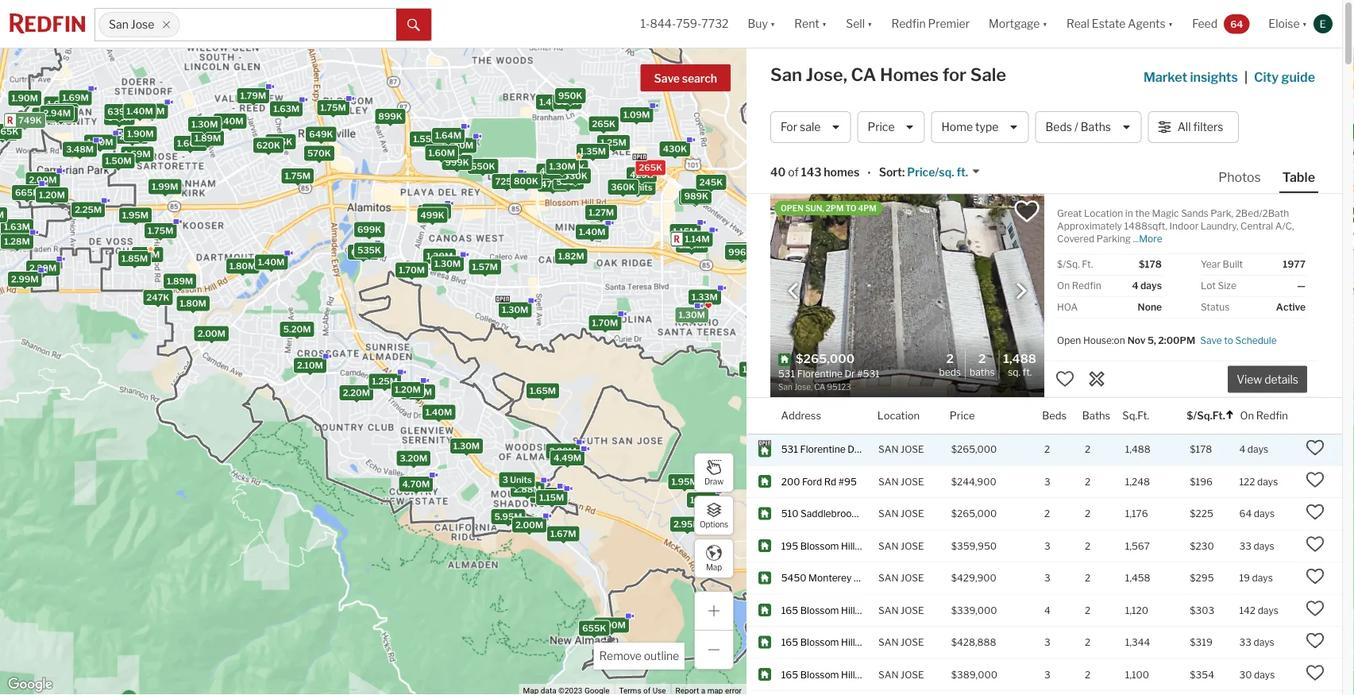 Task type: vqa. For each thing, say whether or not it's contained in the screenshot.
1 related to $1,767+
no



Task type: describe. For each thing, give the bounding box(es) containing it.
$295
[[1191, 572, 1215, 584]]

625k
[[269, 137, 293, 147]]

30 days
[[1240, 669, 1276, 680]]

filters
[[1194, 120, 1224, 134]]

195 blossom hill rd #210 link
[[782, 539, 894, 553]]

1 vertical spatial on redfin
[[1241, 410, 1289, 422]]

$354
[[1191, 669, 1215, 680]]

hill for #210
[[842, 540, 855, 552]]

view details link
[[1228, 364, 1308, 393]]

sort :
[[879, 166, 905, 179]]

$/sq. ft.
[[1058, 259, 1094, 270]]

3 for 165 blossom hill rd #22
[[1045, 637, 1051, 648]]

1,120
[[1126, 605, 1149, 616]]

1.33m
[[692, 292, 718, 302]]

530k down 505k
[[557, 177, 581, 187]]

64 days
[[1240, 508, 1275, 520]]

7732
[[702, 17, 729, 30]]

san for 165 blossom hill rd #97
[[879, 669, 899, 680]]

$319
[[1191, 637, 1213, 648]]

favorite this home image for 64 days
[[1306, 503, 1325, 522]]

covered
[[1058, 233, 1095, 245]]

0 vertical spatial 1.90m
[[11, 93, 38, 103]]

1,176
[[1126, 508, 1149, 520]]

photos button
[[1216, 168, 1280, 192]]

lot size
[[1201, 280, 1237, 292]]

165 blossom hill rd #97
[[782, 669, 890, 680]]

2 vertical spatial 4
[[1045, 605, 1051, 616]]

beds for beds button on the bottom of the page
[[1043, 410, 1067, 422]]

market
[[1144, 69, 1188, 85]]

san for 165 blossom hill rd #22
[[879, 637, 899, 648]]

1 3.26m from the left
[[47, 110, 75, 120]]

#76
[[854, 572, 872, 584]]

location inside great location in the magic sands park, 2bed/2bath approximately 1488sqft, indoor laundry, central a/c, covered parking ...
[[1085, 208, 1124, 219]]

location button
[[878, 398, 920, 434]]

|
[[1245, 69, 1248, 85]]

0 horizontal spatial 2.20m
[[29, 263, 57, 273]]

1.24m
[[679, 240, 705, 250]]

saddlebrook
[[801, 508, 858, 520]]

0 vertical spatial 4
[[1133, 280, 1139, 292]]

blossom for 165 blossom hill rd #97
[[801, 669, 840, 680]]

for sale
[[781, 120, 821, 134]]

baths button
[[1083, 398, 1111, 434]]

1 horizontal spatial 1.89m
[[195, 133, 221, 144]]

2 horizontal spatial 4
[[1240, 444, 1246, 455]]

jose for 195 blossom hill rd #210
[[901, 540, 925, 552]]

1.40m up 5.20m
[[258, 257, 285, 267]]

search
[[682, 72, 718, 85]]

ford
[[803, 476, 823, 487]]

5 ▾ from the left
[[1169, 17, 1174, 30]]

3.48m
[[66, 144, 94, 155]]

2 3.26m from the left
[[35, 110, 63, 121]]

hill for #22
[[842, 637, 855, 648]]

800k
[[514, 176, 539, 186]]

569k
[[421, 208, 445, 218]]

san jose for 165 blossom hill rd #42
[[879, 605, 925, 616]]

1 horizontal spatial 1.25m
[[601, 137, 627, 148]]

1,488 for 1,488 sq. ft.
[[1004, 351, 1037, 365]]

1,488 for 1,488
[[1126, 444, 1151, 455]]

1 jose from the top
[[901, 444, 925, 455]]

1 horizontal spatial 1.85m
[[691, 495, 717, 505]]

1.74m
[[49, 106, 75, 117]]

165 for 165 blossom hill rd #42
[[782, 605, 799, 616]]

▾ for rent ▾
[[822, 17, 827, 30]]

draw
[[705, 477, 724, 487]]

1.82m
[[559, 251, 585, 261]]

units for 8 units
[[737, 245, 759, 255]]

a/c,
[[1276, 221, 1295, 232]]

1 vertical spatial location
[[878, 410, 920, 422]]

outline
[[644, 650, 679, 663]]

$196
[[1191, 476, 1213, 487]]

mortgage ▾ button
[[989, 0, 1048, 48]]

san for 200 ford rd #95
[[879, 476, 899, 487]]

1 horizontal spatial redfin
[[1073, 280, 1102, 292]]

all filters
[[1178, 120, 1224, 134]]

rd for #42
[[857, 605, 870, 616]]

1.67m
[[551, 529, 577, 539]]

2 vertical spatial redfin
[[1257, 410, 1289, 422]]

639k
[[108, 106, 131, 117]]

0 horizontal spatial 1.85m
[[122, 254, 148, 264]]

real
[[1067, 17, 1090, 30]]

to
[[1225, 335, 1234, 346]]

days for $295
[[1253, 572, 1274, 584]]

1.40m down 1.79m
[[217, 116, 244, 126]]

$230
[[1191, 540, 1215, 552]]

1 vertical spatial 1.25m
[[372, 376, 398, 387]]

0 horizontal spatial 1.20m
[[39, 190, 65, 200]]

2 beds
[[940, 351, 961, 378]]

central
[[1241, 221, 1274, 232]]

days for $178
[[1248, 444, 1269, 455]]

rd for #210
[[857, 540, 870, 552]]

0 vertical spatial 1.15m
[[673, 227, 698, 237]]

1 vertical spatial 4 days
[[1240, 444, 1269, 455]]

1,567
[[1126, 540, 1151, 552]]

parking
[[1097, 233, 1132, 245]]

1 horizontal spatial 1.70m
[[399, 265, 425, 276]]

sands
[[1182, 208, 1209, 219]]

jose,
[[806, 64, 848, 85]]

510 saddlebrook dr #83
[[782, 508, 890, 520]]

market insights link
[[1144, 52, 1239, 87]]

jose for 510 saddlebrook dr #83
[[901, 508, 925, 520]]

0 horizontal spatial 649k
[[107, 112, 131, 123]]

rd for #97
[[857, 669, 870, 680]]

rent
[[795, 17, 820, 30]]

510k
[[426, 206, 448, 217]]

in
[[1126, 208, 1134, 219]]

3.20m
[[400, 454, 428, 464]]

2 vertical spatial baths
[[1083, 410, 1111, 422]]

965k
[[730, 248, 754, 259]]

feed
[[1193, 17, 1218, 30]]

dr for florentine
[[848, 444, 859, 455]]

0 vertical spatial 1.63m
[[274, 104, 300, 114]]

530k down the 1.35m
[[564, 171, 588, 181]]

the
[[1136, 208, 1151, 219]]

3 right $429,900
[[1045, 572, 1051, 584]]

real estate agents ▾ link
[[1067, 0, 1174, 48]]

1977
[[1284, 259, 1306, 270]]

531 florentine dr #531 link
[[782, 443, 883, 456]]

1,100
[[1126, 669, 1150, 680]]

remove san jose image
[[162, 20, 171, 29]]

5450 monterey #76 san jose
[[782, 572, 925, 584]]

#531
[[861, 444, 883, 455]]

2 inside 2 baths
[[979, 351, 986, 365]]

5 san from the top
[[879, 572, 899, 584]]

3 for 165 blossom hill rd #97
[[1045, 669, 1051, 680]]

2.25m
[[75, 205, 102, 215]]

8 units
[[729, 245, 759, 255]]

0 vertical spatial ft.
[[1083, 259, 1094, 270]]

1.59m
[[124, 149, 151, 159]]

rd for #22
[[857, 637, 870, 648]]

days for $319
[[1254, 637, 1275, 648]]

on
[[1114, 335, 1126, 346]]

2.99m
[[11, 274, 39, 285]]

0 horizontal spatial 4 days
[[1133, 280, 1163, 292]]

san for 510 saddlebrook dr #83
[[879, 508, 899, 520]]

465k
[[540, 166, 564, 176]]

2bed/2bath
[[1236, 208, 1290, 219]]

blossom for 165 blossom hill rd #42
[[801, 605, 840, 616]]

0 horizontal spatial 1.60m
[[47, 99, 74, 109]]

jose for 165 blossom hill rd #42
[[901, 605, 925, 616]]

home type
[[942, 120, 999, 134]]

1 horizontal spatial 1.20m
[[395, 384, 421, 395]]

1.64m
[[435, 130, 462, 141]]

user photo image
[[1314, 14, 1333, 33]]

#83
[[872, 508, 890, 520]]

open
[[781, 203, 804, 213]]

0 vertical spatial 1.70m
[[87, 137, 113, 147]]

table
[[1283, 169, 1316, 185]]

1 horizontal spatial save
[[1201, 335, 1223, 346]]

sale
[[800, 120, 821, 134]]

1,458
[[1126, 572, 1151, 584]]

price inside 'button'
[[868, 120, 895, 134]]

days for $230
[[1254, 540, 1275, 552]]

1488sqft,
[[1125, 221, 1168, 232]]

units for 2 units
[[631, 182, 653, 193]]

0 horizontal spatial price button
[[858, 111, 925, 143]]

monterey
[[809, 572, 852, 584]]

0 vertical spatial 665k
[[0, 126, 19, 137]]

save inside button
[[654, 72, 680, 85]]

address
[[781, 410, 822, 422]]

1 san from the top
[[879, 444, 899, 455]]

1 vertical spatial 665k
[[15, 188, 39, 198]]

165 for 165 blossom hill rd #97
[[782, 669, 799, 680]]

rent ▾ button
[[785, 0, 837, 48]]

64 for 64 days
[[1240, 508, 1252, 520]]

0 vertical spatial $178
[[1139, 259, 1163, 270]]

favorite this home image for 19 days
[[1306, 567, 1325, 586]]

1.40m down 1.27m
[[579, 227, 606, 237]]

165 blossom hill rd #22 link
[[782, 636, 889, 649]]

200 ford rd #95 link
[[782, 475, 864, 488]]

0 horizontal spatial 1.95m
[[122, 210, 149, 220]]

san jose for 200 ford rd #95
[[879, 476, 925, 487]]

$/sq.
[[1058, 259, 1080, 270]]

sell ▾ button
[[837, 0, 882, 48]]

days for $303
[[1258, 605, 1279, 616]]

days up none
[[1141, 280, 1163, 292]]

2 baths
[[970, 351, 995, 378]]

▾ for eloise ▾
[[1303, 17, 1308, 30]]

sell ▾ button
[[846, 0, 873, 48]]

lot
[[1201, 280, 1217, 292]]

size
[[1219, 280, 1237, 292]]

blossom for 165 blossom hill rd #22
[[801, 637, 840, 648]]



Task type: locate. For each thing, give the bounding box(es) containing it.
3 blossom from the top
[[801, 637, 840, 648]]

5450
[[782, 572, 807, 584]]

save search
[[654, 72, 718, 85]]

33 days
[[1240, 540, 1275, 552], [1240, 637, 1275, 648]]

remove outline button
[[594, 643, 685, 670]]

▾ for sell ▾
[[868, 17, 873, 30]]

33 days for $319
[[1240, 637, 1275, 648]]

1 vertical spatial 1.85m
[[691, 495, 717, 505]]

rd left #210
[[857, 540, 870, 552]]

price/sq. ft. button
[[905, 165, 981, 180]]

beds left 2 baths
[[940, 367, 961, 378]]

favorite this home image for 33 days
[[1306, 631, 1325, 650]]

0 vertical spatial 1.75m
[[321, 103, 346, 113]]

baths right /
[[1081, 120, 1112, 134]]

heading
[[779, 351, 908, 393]]

1 horizontal spatial price
[[950, 410, 975, 422]]

on inside button
[[1241, 410, 1255, 422]]

florentine
[[801, 444, 846, 455]]

1 vertical spatial 1.70m
[[399, 265, 425, 276]]

beds for beds / baths
[[1046, 120, 1073, 134]]

rd inside '165 blossom hill rd #42' link
[[857, 605, 870, 616]]

0 horizontal spatial save
[[654, 72, 680, 85]]

1 vertical spatial 64
[[1240, 508, 1252, 520]]

7 jose from the top
[[901, 637, 925, 648]]

san jose up the #83
[[879, 476, 925, 487]]

1 ▾ from the left
[[771, 17, 776, 30]]

days down 122 days
[[1255, 508, 1275, 520]]

2.00m
[[29, 175, 57, 185], [198, 329, 226, 339], [404, 387, 432, 397], [516, 520, 544, 531]]

days
[[1141, 280, 1163, 292], [1248, 444, 1269, 455], [1258, 476, 1279, 487], [1255, 508, 1275, 520], [1254, 540, 1275, 552], [1253, 572, 1274, 584], [1258, 605, 1279, 616], [1254, 637, 1275, 648], [1255, 669, 1276, 680]]

1.95m left draw
[[672, 477, 698, 487]]

city
[[1255, 69, 1279, 85]]

eloise ▾
[[1269, 17, 1308, 30]]

2.29m
[[550, 446, 577, 457]]

0 vertical spatial price
[[868, 120, 895, 134]]

1 horizontal spatial $178
[[1191, 444, 1213, 455]]

save search button
[[641, 64, 731, 91]]

favorite this home image for 4 days
[[1306, 438, 1325, 457]]

days right 122
[[1258, 476, 1279, 487]]

430k
[[663, 144, 687, 154]]

agents
[[1129, 17, 1166, 30]]

for sale button
[[771, 111, 851, 143]]

none
[[1138, 302, 1163, 313]]

price up sort
[[868, 120, 895, 134]]

0 vertical spatial 165
[[782, 605, 799, 616]]

33 for $230
[[1240, 540, 1252, 552]]

1 vertical spatial on
[[1241, 410, 1255, 422]]

▾ right "agents"
[[1169, 17, 1174, 30]]

1.40m up 3.20m
[[426, 407, 452, 417]]

san for san jose
[[109, 18, 129, 31]]

san for 195 blossom hill rd #210
[[879, 540, 899, 552]]

price down 2 beds
[[950, 410, 975, 422]]

san up #210
[[879, 508, 899, 520]]

0 vertical spatial 2.20m
[[29, 263, 57, 273]]

1.89m up 247k
[[167, 276, 193, 287]]

2 vertical spatial 1.70m
[[592, 318, 618, 328]]

days right 142
[[1258, 605, 1279, 616]]

33 days for $230
[[1240, 540, 1275, 552]]

5 san jose from the top
[[879, 637, 925, 648]]

530k
[[564, 171, 588, 181], [557, 177, 581, 187]]

122
[[1240, 476, 1256, 487]]

0 vertical spatial san
[[109, 18, 129, 31]]

1.75m down 570k
[[285, 171, 311, 181]]

1.20m up 3.20m
[[395, 384, 421, 395]]

baths inside button
[[1081, 120, 1112, 134]]

blossom down "5450 monterey #76" link
[[801, 605, 840, 616]]

19
[[1240, 572, 1251, 584]]

1 vertical spatial 1.80m
[[180, 298, 206, 309]]

1.90m up 1.59m on the left top of page
[[127, 129, 154, 139]]

sell ▾
[[846, 17, 873, 30]]

3 for 200 ford rd #95
[[1045, 476, 1051, 487]]

0 horizontal spatial 265k
[[592, 119, 616, 129]]

0 horizontal spatial on
[[1058, 280, 1070, 292]]

$/sq.ft.
[[1187, 410, 1226, 422]]

4 hill from the top
[[842, 669, 855, 680]]

2 ▾ from the left
[[822, 17, 827, 30]]

google image
[[4, 675, 56, 695]]

1.60m up 1.99m
[[177, 138, 204, 149]]

3 left 2.88m
[[503, 475, 508, 485]]

san jose for 510 saddlebrook dr #83
[[879, 508, 925, 520]]

2 favorite this home image from the top
[[1306, 503, 1325, 522]]

▾
[[771, 17, 776, 30], [822, 17, 827, 30], [868, 17, 873, 30], [1043, 17, 1048, 30], [1169, 17, 1174, 30], [1303, 17, 1308, 30]]

64 right the feed
[[1231, 18, 1244, 30]]

165 for 165 blossom hill rd #22
[[782, 637, 799, 648]]

ft. inside 1,488 sq. ft.
[[1023, 367, 1032, 378]]

4 favorite this home image from the top
[[1306, 567, 1325, 586]]

hill left #42
[[842, 605, 855, 616]]

rd left #42
[[857, 605, 870, 616]]

505k
[[561, 162, 585, 173]]

san jose for 165 blossom hill rd #97
[[879, 669, 925, 680]]

favorite button image
[[1014, 198, 1041, 225]]

options button
[[694, 496, 734, 536]]

1 vertical spatial redfin
[[1073, 280, 1102, 292]]

0 vertical spatial 1.85m
[[122, 254, 148, 264]]

rd inside the 200 ford rd #95 link
[[825, 476, 837, 487]]

san right #76
[[879, 572, 899, 584]]

2 inside the map region
[[624, 182, 629, 193]]

0 horizontal spatial $178
[[1139, 259, 1163, 270]]

1 horizontal spatial 649k
[[309, 129, 333, 139]]

4 ▾ from the left
[[1043, 17, 1048, 30]]

1.79m
[[240, 90, 266, 101]]

0 horizontal spatial san
[[109, 18, 129, 31]]

0 horizontal spatial location
[[878, 410, 920, 422]]

1.85m up 247k
[[122, 254, 148, 264]]

jose for 165 blossom hill rd #97
[[901, 669, 925, 680]]

dr for saddlebrook
[[860, 508, 870, 520]]

33 days down 64 days
[[1240, 540, 1275, 552]]

2 san jose from the top
[[879, 508, 925, 520]]

price button up sort
[[858, 111, 925, 143]]

5450 monterey #76 link
[[782, 572, 872, 585]]

8 jose from the top
[[901, 669, 925, 680]]

1,488 up "sq."
[[1004, 351, 1037, 365]]

265k up the 1.35m
[[592, 119, 616, 129]]

$265,000 for 531 florentine dr #531
[[952, 444, 997, 455]]

0 horizontal spatial 1.63m
[[4, 222, 30, 232]]

1 san jose from the top
[[879, 476, 925, 487]]

1,488 up 1,248
[[1126, 444, 1151, 455]]

0 horizontal spatial 1.75m
[[148, 225, 174, 236]]

jose right #210
[[901, 540, 925, 552]]

year
[[1201, 259, 1221, 270]]

142 days
[[1240, 605, 1279, 616]]

1 blossom from the top
[[801, 540, 839, 552]]

1 vertical spatial 265k
[[639, 163, 663, 173]]

▾ for buy ▾
[[771, 17, 776, 30]]

san down the #83
[[879, 540, 899, 552]]

eloise
[[1269, 17, 1300, 30]]

hoa
[[1058, 302, 1078, 313]]

725k
[[495, 176, 518, 187]]

1.75m up 570k
[[321, 103, 346, 113]]

jose right the #83
[[901, 508, 925, 520]]

665k
[[0, 126, 19, 137], [15, 188, 39, 198]]

200 ford rd #95
[[782, 476, 857, 487]]

favorite button checkbox
[[1014, 198, 1041, 225]]

$178
[[1139, 259, 1163, 270], [1191, 444, 1213, 455]]

1.75m up 1.91m on the top left of page
[[148, 225, 174, 236]]

499k
[[421, 210, 445, 221]]

999k
[[445, 157, 469, 168]]

jose right #76
[[901, 572, 925, 584]]

1.15m up 1.24m
[[673, 227, 698, 237]]

3 san jose from the top
[[879, 540, 925, 552]]

mortgage
[[989, 17, 1041, 30]]

1.63m
[[274, 104, 300, 114], [4, 222, 30, 232]]

0 vertical spatial 649k
[[107, 112, 131, 123]]

$428,888
[[952, 637, 997, 648]]

2 inside 2 beds
[[947, 351, 954, 365]]

on up hoa
[[1058, 280, 1070, 292]]

0 vertical spatial on redfin
[[1058, 280, 1102, 292]]

#95
[[839, 476, 857, 487]]

996k
[[729, 247, 753, 258]]

address button
[[781, 398, 822, 434]]

favorite this home image for 142 days
[[1306, 599, 1325, 618]]

33 up the 19
[[1240, 540, 1252, 552]]

san jose down #22
[[879, 669, 925, 680]]

165 down 5450
[[782, 605, 799, 616]]

$265,000 up $244,900
[[952, 444, 997, 455]]

2 165 from the top
[[782, 637, 799, 648]]

1 vertical spatial save
[[1201, 335, 1223, 346]]

4 blossom from the top
[[801, 669, 840, 680]]

favorite this home image for 30 days
[[1306, 664, 1325, 683]]

dr left #531
[[848, 444, 859, 455]]

san for san jose, ca homes for sale
[[771, 64, 803, 85]]

▾ right mortgage
[[1043, 17, 1048, 30]]

2 hill from the top
[[842, 605, 855, 616]]

0 vertical spatial redfin
[[892, 17, 926, 30]]

built
[[1223, 259, 1244, 270]]

1.95m up 1.91m on the top left of page
[[122, 210, 149, 220]]

265k up 2 units
[[639, 163, 663, 173]]

30
[[1240, 669, 1253, 680]]

6 ▾ from the left
[[1303, 17, 1308, 30]]

1.15m up 1.67m
[[540, 493, 564, 503]]

1 vertical spatial 1,488
[[1126, 444, 1151, 455]]

great
[[1058, 208, 1083, 219]]

33
[[1240, 540, 1252, 552], [1240, 637, 1252, 648]]

hill for #97
[[842, 669, 855, 680]]

3 for 195 blossom hill rd #210
[[1045, 540, 1051, 552]]

redfin premier
[[892, 17, 970, 30]]

favorite this home image
[[1056, 369, 1075, 388], [1306, 438, 1325, 457], [1306, 599, 1325, 618], [1306, 631, 1325, 650]]

6 san from the top
[[879, 605, 899, 616]]

33 up 30
[[1240, 637, 1252, 648]]

san jose up #210
[[879, 508, 925, 520]]

3 right $359,950
[[1045, 540, 1051, 552]]

all filters button
[[1149, 111, 1240, 143]]

0 vertical spatial 33
[[1240, 540, 1252, 552]]

1 165 from the top
[[782, 605, 799, 616]]

ft. right $/sq.
[[1083, 259, 1094, 270]]

33 for $319
[[1240, 637, 1252, 648]]

1 favorite this home image from the top
[[1306, 471, 1325, 490]]

favorite this home image for 33 days
[[1306, 535, 1325, 554]]

3 ▾ from the left
[[868, 17, 873, 30]]

beds left baths button
[[1043, 410, 1067, 422]]

3 down beds button on the bottom of the page
[[1045, 476, 1051, 487]]

4 up none
[[1133, 280, 1139, 292]]

save left 'search'
[[654, 72, 680, 85]]

122 days
[[1240, 476, 1279, 487]]

1 33 from the top
[[1240, 540, 1252, 552]]

2.10m
[[297, 360, 323, 371]]

▾ left user photo
[[1303, 17, 1308, 30]]

1.70m
[[87, 137, 113, 147], [399, 265, 425, 276], [592, 318, 618, 328]]

1 vertical spatial 33 days
[[1240, 637, 1275, 648]]

days down 64 days
[[1254, 540, 1275, 552]]

665k down 749k
[[0, 126, 19, 137]]

655k
[[583, 623, 607, 634]]

hill left #22
[[842, 637, 855, 648]]

$265,000 for 510 saddlebrook dr #83
[[952, 508, 997, 520]]

$/sq.ft. button
[[1187, 398, 1235, 434]]

1 vertical spatial 33
[[1240, 637, 1252, 648]]

location
[[1085, 208, 1124, 219], [878, 410, 920, 422]]

san for 165 blossom hill rd #42
[[879, 605, 899, 616]]

hill
[[842, 540, 855, 552], [842, 605, 855, 616], [842, 637, 855, 648], [842, 669, 855, 680]]

0 horizontal spatial 1,488
[[1004, 351, 1037, 365]]

1 horizontal spatial 2.20m
[[343, 388, 370, 398]]

1 vertical spatial beds
[[940, 367, 961, 378]]

rd inside 165 blossom hill rd #22 link
[[857, 637, 870, 648]]

hill up 5450 monterey #76 san jose
[[842, 540, 855, 552]]

sale
[[971, 64, 1007, 85]]

5 jose from the top
[[901, 572, 925, 584]]

2 33 days from the top
[[1240, 637, 1275, 648]]

jose for 200 ford rd #95
[[901, 476, 925, 487]]

64 for 64
[[1231, 18, 1244, 30]]

0 horizontal spatial units
[[510, 475, 532, 485]]

665k up 1.28m at the left top
[[15, 188, 39, 198]]

▾ right 'sell'
[[868, 17, 873, 30]]

2 33 from the top
[[1240, 637, 1252, 648]]

3 hill from the top
[[842, 637, 855, 648]]

on redfin down 'view details'
[[1241, 410, 1289, 422]]

sq.ft.
[[1123, 410, 1150, 422]]

429k
[[630, 170, 654, 180]]

3 san from the top
[[879, 508, 899, 520]]

1 vertical spatial baths
[[970, 367, 995, 378]]

2.95m
[[674, 519, 701, 530]]

sq.ft. button
[[1123, 398, 1150, 434]]

$339,000
[[952, 605, 998, 616]]

jose right #22
[[901, 637, 925, 648]]

price
[[868, 120, 895, 134], [950, 410, 975, 422]]

1 vertical spatial 2.20m
[[343, 388, 370, 398]]

redfin left premier
[[892, 17, 926, 30]]

245k
[[700, 177, 723, 188]]

price button down 2 beds
[[950, 398, 975, 434]]

0 horizontal spatial 1.90m
[[11, 93, 38, 103]]

status
[[1201, 302, 1230, 313]]

1 vertical spatial 649k
[[309, 129, 333, 139]]

units up 5.95m
[[510, 475, 532, 485]]

of
[[788, 166, 799, 179]]

0 horizontal spatial 1.89m
[[167, 276, 193, 287]]

19 days
[[1240, 572, 1274, 584]]

1.89m left 620k
[[195, 133, 221, 144]]

1.40m up 999k
[[447, 140, 474, 151]]

1 $265,000 from the top
[[952, 444, 997, 455]]

None search field
[[180, 9, 397, 41]]

0 vertical spatial 265k
[[592, 119, 616, 129]]

blossom down 165 blossom hill rd #22
[[801, 669, 840, 680]]

:
[[903, 166, 905, 179]]

0 horizontal spatial on redfin
[[1058, 280, 1102, 292]]

days up 122 days
[[1248, 444, 1269, 455]]

rd inside 195 blossom hill rd #210 link
[[857, 540, 870, 552]]

4 san jose from the top
[[879, 605, 925, 616]]

649k up 570k
[[309, 129, 333, 139]]

1 vertical spatial units
[[737, 245, 759, 255]]

jose left $244,900
[[901, 476, 925, 487]]

jose down location button at the bottom
[[901, 444, 925, 455]]

570k
[[307, 148, 331, 158]]

1.60m
[[47, 99, 74, 109], [177, 138, 204, 149], [429, 148, 455, 158]]

1.40m up '2.19m'
[[127, 106, 153, 116]]

0 vertical spatial 4 days
[[1133, 280, 1163, 292]]

2 vertical spatial beds
[[1043, 410, 1067, 422]]

4 san from the top
[[879, 540, 899, 552]]

san up the #83
[[879, 476, 899, 487]]

1.63m up 625k
[[274, 104, 300, 114]]

1.90m up 749k
[[11, 93, 38, 103]]

2 horizontal spatial redfin
[[1257, 410, 1289, 422]]

photo of 531 florentine dr #531, san jose, ca 95123 image
[[771, 194, 1045, 397]]

san down #22
[[879, 669, 899, 680]]

1 horizontal spatial 1.80m
[[230, 261, 256, 272]]

0 horizontal spatial dr
[[848, 444, 859, 455]]

1 horizontal spatial san
[[771, 64, 803, 85]]

8 san from the top
[[879, 669, 899, 680]]

1.85m
[[122, 254, 148, 264], [691, 495, 717, 505]]

0 vertical spatial 1.25m
[[601, 137, 627, 148]]

▾ right rent at the right top of page
[[822, 17, 827, 30]]

days for $196
[[1258, 476, 1279, 487]]

989k
[[685, 191, 709, 202]]

laundry,
[[1201, 221, 1239, 232]]

0 horizontal spatial 1.15m
[[540, 493, 564, 503]]

0 vertical spatial 1.80m
[[230, 261, 256, 272]]

2 san from the top
[[879, 476, 899, 487]]

7 san from the top
[[879, 637, 899, 648]]

699k
[[358, 225, 382, 235]]

1 vertical spatial price button
[[950, 398, 975, 434]]

2 vertical spatial units
[[510, 475, 532, 485]]

location up #531
[[878, 410, 920, 422]]

1 horizontal spatial 1.95m
[[672, 477, 698, 487]]

4pm
[[859, 203, 877, 213]]

2 horizontal spatial 1.70m
[[592, 318, 618, 328]]

days for $354
[[1255, 669, 1276, 680]]

▾ for mortgage ▾
[[1043, 17, 1048, 30]]

1 vertical spatial 1.63m
[[4, 222, 30, 232]]

1 vertical spatial 1.95m
[[672, 477, 698, 487]]

redfin
[[892, 17, 926, 30], [1073, 280, 1102, 292], [1257, 410, 1289, 422]]

0 horizontal spatial 1.65m
[[530, 386, 556, 396]]

favorite this home image for 122 days
[[1306, 471, 1325, 490]]

1 33 days from the top
[[1240, 540, 1275, 552]]

1.60m up '3.48m'
[[47, 99, 74, 109]]

2 jose from the top
[[901, 476, 925, 487]]

x-out this home image
[[1088, 369, 1107, 388]]

beds inside button
[[1046, 120, 1073, 134]]

1.99m
[[152, 182, 178, 192]]

1 horizontal spatial 1.90m
[[127, 129, 154, 139]]

531
[[782, 444, 798, 455]]

1.63m up 1.28m at the left top
[[4, 222, 30, 232]]

days right the 19
[[1253, 572, 1274, 584]]

2 horizontal spatial 1.60m
[[429, 148, 455, 158]]

0 vertical spatial 1.65m
[[743, 364, 769, 375]]

0 vertical spatial 64
[[1231, 18, 1244, 30]]

map region
[[0, 0, 808, 695]]

price/sq. ft.
[[908, 166, 969, 179]]

1 horizontal spatial units
[[631, 182, 653, 193]]

1 hill from the top
[[842, 540, 855, 552]]

san jose for 165 blossom hill rd #22
[[879, 637, 925, 648]]

submit search image
[[408, 19, 420, 32]]

hill for #42
[[842, 605, 855, 616]]

3 165 from the top
[[782, 669, 799, 680]]

6 jose from the top
[[901, 605, 925, 616]]

1.80m
[[230, 261, 256, 272], [180, 298, 206, 309]]

0 horizontal spatial redfin
[[892, 17, 926, 30]]

units for 3 units
[[510, 475, 532, 485]]

1 vertical spatial 1.75m
[[285, 171, 311, 181]]

2 vertical spatial 1.75m
[[148, 225, 174, 236]]

6 san jose from the top
[[879, 669, 925, 680]]

san left jose,
[[771, 64, 803, 85]]

4 right $339,000
[[1045, 605, 1051, 616]]

next button image
[[1014, 283, 1030, 299]]

5 favorite this home image from the top
[[1306, 664, 1325, 683]]

redfin down $/sq. ft.
[[1073, 280, 1102, 292]]

1 horizontal spatial 1.65m
[[743, 364, 769, 375]]

360k
[[611, 182, 636, 192]]

1 horizontal spatial 1.75m
[[285, 171, 311, 181]]

265k
[[592, 119, 616, 129], [639, 163, 663, 173]]

2 blossom from the top
[[801, 605, 840, 616]]

rd left #22
[[857, 637, 870, 648]]

1 horizontal spatial 265k
[[639, 163, 663, 173]]

5.20m
[[283, 324, 311, 335]]

0 vertical spatial $265,000
[[952, 444, 997, 455]]

favorite this home image
[[1306, 471, 1325, 490], [1306, 503, 1325, 522], [1306, 535, 1325, 554], [1306, 567, 1325, 586], [1306, 664, 1325, 683]]

0 vertical spatial price button
[[858, 111, 925, 143]]

beds left /
[[1046, 120, 1073, 134]]

previous button image
[[786, 283, 802, 299]]

1 vertical spatial $265,000
[[952, 508, 997, 520]]

rd left #95 on the right of the page
[[825, 476, 837, 487]]

baths down x-out this home image
[[1083, 410, 1111, 422]]

san jose for 195 blossom hill rd #210
[[879, 540, 925, 552]]

days for $225
[[1255, 508, 1275, 520]]

3 jose from the top
[[901, 508, 925, 520]]

map
[[706, 563, 722, 572]]

ft.
[[957, 166, 969, 179]]

jose for 165 blossom hill rd #22
[[901, 637, 925, 648]]

on redfin down $/sq. ft.
[[1058, 280, 1102, 292]]

165 down 165 blossom hill rd #22
[[782, 669, 799, 680]]

blossom for 195 blossom hill rd #210
[[801, 540, 839, 552]]

3 inside the map region
[[503, 475, 508, 485]]

2 $265,000 from the top
[[952, 508, 997, 520]]

redfin down 'view details'
[[1257, 410, 1289, 422]]

3 favorite this home image from the top
[[1306, 535, 1325, 554]]

1 horizontal spatial 1.60m
[[177, 138, 204, 149]]

4 jose from the top
[[901, 540, 925, 552]]

64 down 122
[[1240, 508, 1252, 520]]

0 vertical spatial baths
[[1081, 120, 1112, 134]]

165 down '165 blossom hill rd #42' link
[[782, 637, 799, 648]]

rd inside 165 blossom hill rd #97 link
[[857, 669, 870, 680]]

all
[[1178, 120, 1192, 134]]

1 horizontal spatial dr
[[860, 508, 870, 520]]

1 vertical spatial 4
[[1240, 444, 1246, 455]]

1 horizontal spatial 4
[[1133, 280, 1139, 292]]



